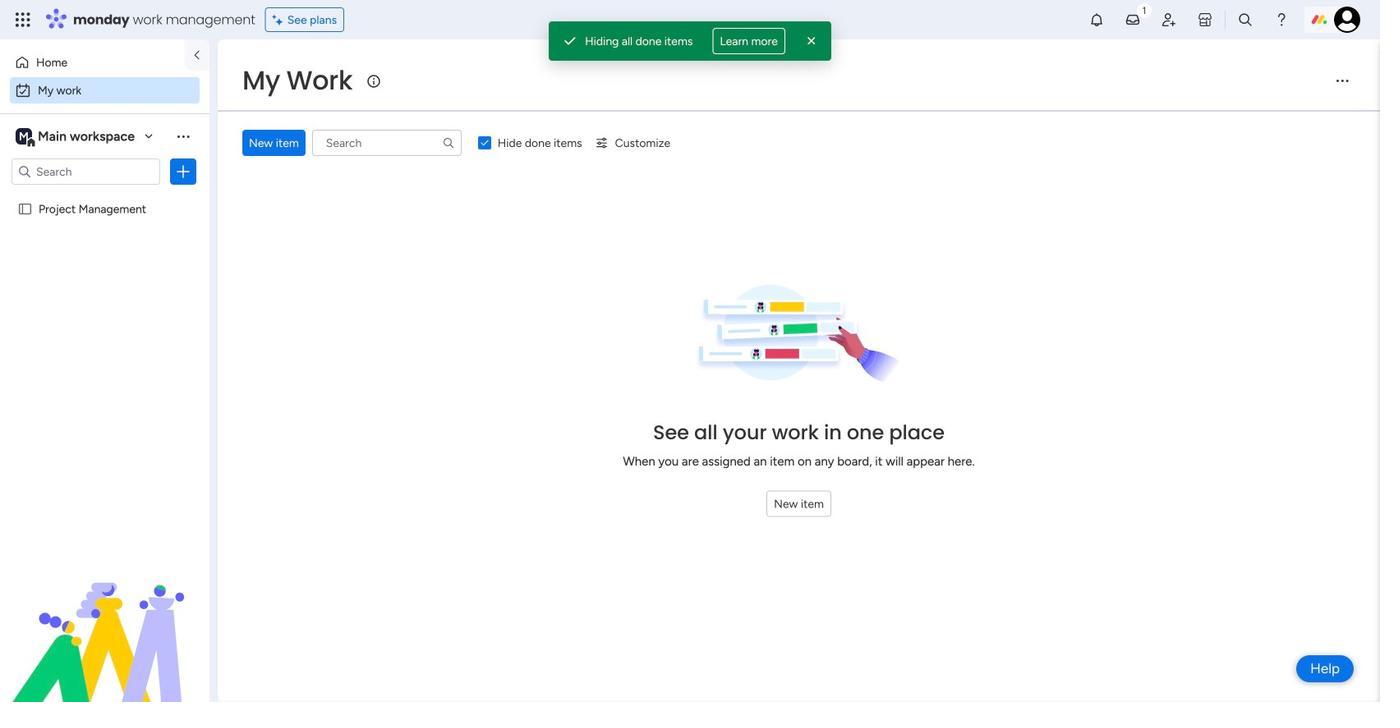 Task type: describe. For each thing, give the bounding box(es) containing it.
help image
[[1274, 12, 1291, 28]]

welcome to my work feature image image
[[695, 285, 903, 385]]

close image
[[804, 33, 820, 49]]

update feed image
[[1125, 12, 1142, 28]]

public board image
[[17, 201, 33, 217]]

2 vertical spatial option
[[0, 194, 210, 198]]

search image
[[442, 136, 455, 150]]

1 vertical spatial option
[[10, 77, 200, 104]]

monday marketplace image
[[1198, 12, 1214, 28]]

0 vertical spatial option
[[10, 49, 175, 76]]



Task type: vqa. For each thing, say whether or not it's contained in the screenshot.
Mandatory Fields By E.S.L Software Systems L.t.d.
no



Task type: locate. For each thing, give the bounding box(es) containing it.
alert
[[549, 21, 832, 61]]

workspace options image
[[175, 128, 192, 144]]

notifications image
[[1089, 12, 1106, 28]]

lottie animation image
[[0, 537, 210, 703]]

Search in workspace field
[[35, 162, 137, 181]]

options image
[[175, 164, 192, 180]]

select product image
[[15, 12, 31, 28]]

list box
[[0, 192, 210, 445]]

workspace image
[[16, 127, 32, 145]]

lottie animation element
[[0, 537, 210, 703]]

option
[[10, 49, 175, 76], [10, 77, 200, 104], [0, 194, 210, 198]]

menu image
[[1335, 72, 1351, 89]]

gary orlando image
[[1335, 7, 1361, 33]]

None search field
[[312, 130, 462, 156]]

1 image
[[1138, 1, 1152, 19]]

Filter dashboard by text search field
[[312, 130, 462, 156]]

search everything image
[[1238, 12, 1254, 28]]

workspace selection element
[[16, 127, 137, 148]]

see plans image
[[273, 10, 287, 29]]

invite members image
[[1161, 12, 1178, 28]]



